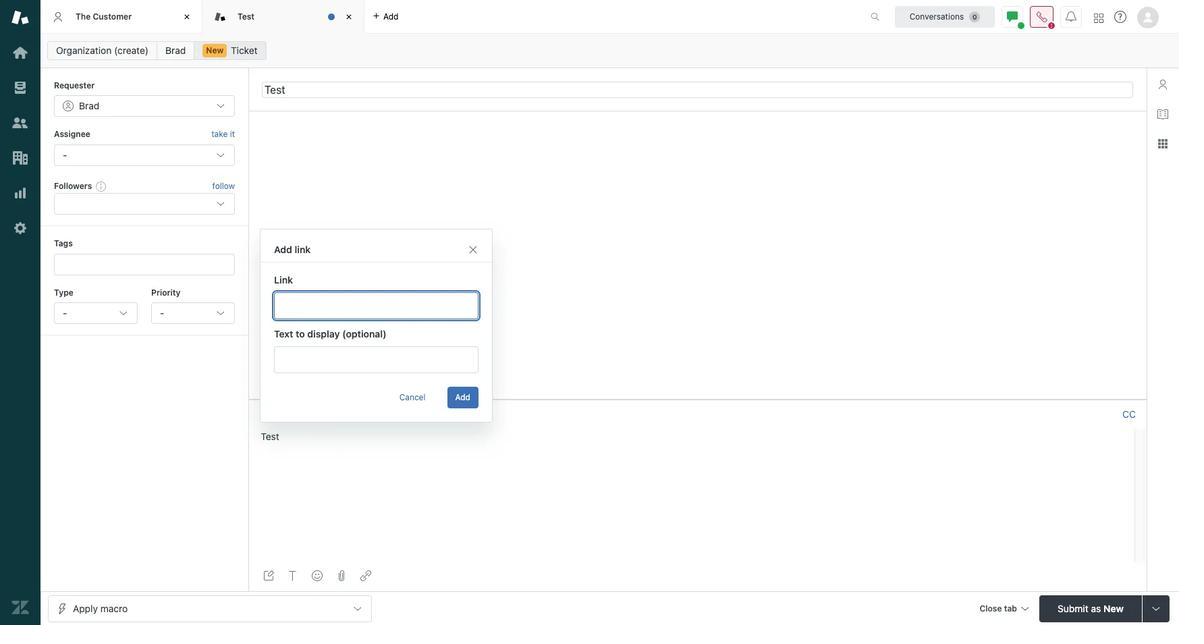 Task type: describe. For each thing, give the bounding box(es) containing it.
close image
[[180, 10, 194, 24]]

submit as new
[[1059, 603, 1124, 614]]

customers image
[[11, 114, 29, 132]]

assignee
[[54, 129, 90, 139]]

insert emojis image
[[312, 571, 323, 582]]

the customer
[[76, 11, 132, 21]]

test inside public reply composer text box
[[261, 431, 279, 442]]

organizations image
[[11, 149, 29, 167]]

it
[[230, 129, 235, 139]]

Text to display (optional) field
[[274, 346, 479, 374]]

close modal image
[[468, 245, 479, 255]]

to
[[296, 328, 305, 340]]

tabs tab list
[[41, 0, 857, 34]]

Link field
[[274, 292, 479, 319]]

link
[[295, 244, 311, 255]]

Subject field
[[262, 81, 1134, 98]]

organization (create)
[[56, 45, 149, 56]]

reporting image
[[11, 184, 29, 202]]

draft mode image
[[263, 571, 274, 582]]

klobrad84@gmail.com image
[[379, 409, 390, 420]]

add attachment image
[[336, 571, 347, 582]]

display
[[308, 328, 340, 340]]

zendesk support image
[[11, 9, 29, 26]]

cancel
[[400, 392, 426, 403]]

add button
[[447, 387, 479, 409]]

knowledge image
[[1158, 109, 1169, 120]]

views image
[[11, 79, 29, 97]]

conversations button
[[896, 6, 996, 27]]

format text image
[[288, 571, 299, 582]]

cc button
[[1123, 408, 1137, 421]]

close image
[[342, 10, 356, 24]]

get help image
[[1115, 11, 1127, 23]]

main element
[[0, 0, 41, 625]]

the
[[76, 11, 91, 21]]

follow button
[[212, 180, 235, 192]]

take
[[212, 129, 228, 139]]

zendesk image
[[11, 599, 29, 617]]

brad link
[[157, 41, 195, 60]]

get started image
[[11, 44, 29, 61]]

as
[[1092, 603, 1102, 614]]

1 horizontal spatial brad
[[392, 409, 411, 419]]

1 horizontal spatial new
[[1104, 603, 1124, 614]]

type
[[54, 287, 74, 298]]

follow
[[212, 181, 235, 191]]

text to display (optional)
[[274, 328, 387, 340]]

customer
[[93, 11, 132, 21]]

priority
[[151, 287, 181, 298]]

apps image
[[1158, 138, 1169, 149]]

add for add
[[456, 392, 471, 403]]



Task type: locate. For each thing, give the bounding box(es) containing it.
- for priority
[[160, 307, 164, 319]]

organization (create) button
[[47, 41, 157, 60]]

0 horizontal spatial brad
[[166, 45, 186, 56]]

brad down close icon
[[166, 45, 186, 56]]

add
[[274, 244, 292, 255], [456, 392, 471, 403]]

1 vertical spatial test
[[261, 431, 279, 442]]

add for add link
[[274, 244, 292, 255]]

submit
[[1059, 603, 1089, 614]]

1 - button from the left
[[54, 303, 138, 324]]

add link
[[274, 244, 311, 255]]

customer context image
[[1158, 79, 1169, 90]]

- down type
[[63, 307, 67, 319]]

text
[[274, 328, 293, 340]]

take it
[[212, 129, 235, 139]]

1 horizontal spatial add
[[456, 392, 471, 403]]

- button down type
[[54, 303, 138, 324]]

(optional)
[[342, 328, 387, 340]]

0 vertical spatial new
[[206, 45, 224, 55]]

- button
[[54, 303, 138, 324], [151, 303, 235, 324]]

link
[[274, 274, 293, 286]]

0 horizontal spatial -
[[63, 307, 67, 319]]

- button for type
[[54, 303, 138, 324]]

test inside tab
[[238, 11, 255, 21]]

1 - from the left
[[63, 307, 67, 319]]

1 horizontal spatial - button
[[151, 303, 235, 324]]

brad inside secondary 'element'
[[166, 45, 186, 56]]

add right "cancel"
[[456, 392, 471, 403]]

2 - from the left
[[160, 307, 164, 319]]

zendesk products image
[[1095, 13, 1104, 23]]

add link (cmd k) image
[[361, 571, 371, 582]]

conversations
[[910, 11, 965, 21]]

new
[[206, 45, 224, 55], [1104, 603, 1124, 614]]

- button for priority
[[151, 303, 235, 324]]

0 horizontal spatial - button
[[54, 303, 138, 324]]

tags
[[54, 239, 73, 249]]

new right 'as' at the bottom of page
[[1104, 603, 1124, 614]]

add link dialog
[[260, 229, 493, 423]]

to
[[357, 408, 368, 420]]

cancel button
[[392, 387, 434, 409]]

1 horizontal spatial test
[[261, 431, 279, 442]]

1 vertical spatial add
[[456, 392, 471, 403]]

1 horizontal spatial -
[[160, 307, 164, 319]]

add left link
[[274, 244, 292, 255]]

secondary element
[[41, 37, 1180, 64]]

new inside "link"
[[206, 45, 224, 55]]

test
[[238, 11, 255, 21], [261, 431, 279, 442]]

brad
[[166, 45, 186, 56], [392, 409, 411, 419]]

the customer tab
[[41, 0, 203, 34]]

0 horizontal spatial test
[[238, 11, 255, 21]]

0 vertical spatial test
[[238, 11, 255, 21]]

brad right klobrad84@gmail.com image
[[392, 409, 411, 419]]

0 horizontal spatial add
[[274, 244, 292, 255]]

0 vertical spatial add
[[274, 244, 292, 255]]

- for type
[[63, 307, 67, 319]]

1 vertical spatial brad
[[392, 409, 411, 419]]

1 vertical spatial new
[[1104, 603, 1124, 614]]

add inside button
[[456, 392, 471, 403]]

- down priority
[[160, 307, 164, 319]]

0 vertical spatial brad
[[166, 45, 186, 56]]

take it button
[[212, 128, 235, 142]]

- button down priority
[[151, 303, 235, 324]]

test tab
[[203, 0, 365, 34]]

2 - button from the left
[[151, 303, 235, 324]]

Public reply composer text field
[[255, 429, 1131, 457]]

cc
[[1123, 408, 1137, 420]]

admin image
[[11, 220, 29, 237]]

organization
[[56, 45, 112, 56]]

(create)
[[114, 45, 149, 56]]

0 horizontal spatial new
[[206, 45, 224, 55]]

-
[[63, 307, 67, 319], [160, 307, 164, 319]]

new right brad link
[[206, 45, 224, 55]]

new link
[[194, 41, 267, 60]]



Task type: vqa. For each thing, say whether or not it's contained in the screenshot.
draft mode ICON
yes



